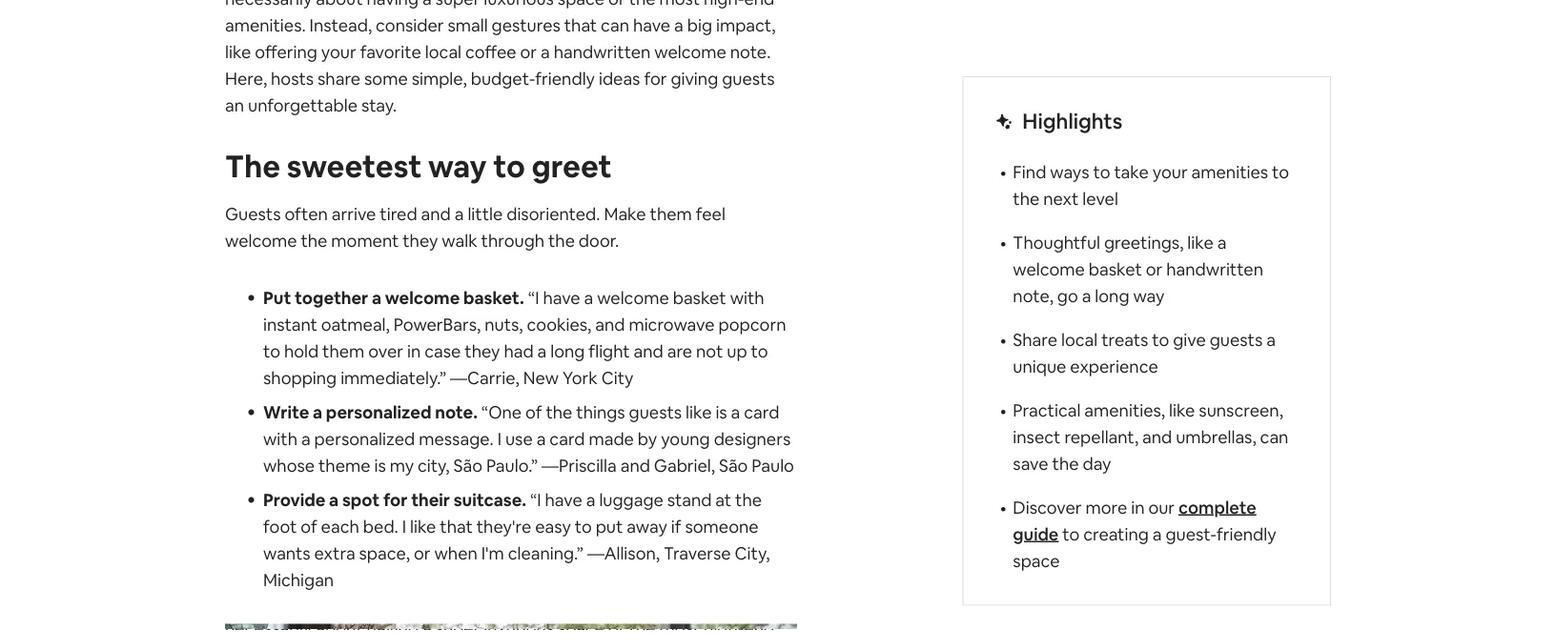 Task type: locate. For each thing, give the bounding box(es) containing it.
city,
[[418, 454, 450, 477]]

1 horizontal spatial basket
[[1089, 258, 1143, 280]]

0 horizontal spatial with
[[263, 428, 298, 450]]

0 horizontal spatial them
[[323, 340, 365, 362]]

1 horizontal spatial in
[[1132, 497, 1145, 519]]

like up umbrellas,
[[1169, 399, 1196, 422]]

hold
[[284, 340, 319, 362]]

creating
[[1084, 523, 1149, 546]]

michigan
[[263, 569, 334, 591]]

0 vertical spatial basket
[[1089, 258, 1143, 280]]

card up designers
[[744, 401, 780, 423]]

0 vertical spatial they
[[403, 229, 438, 252]]

personalized down write a personalized note.
[[314, 428, 415, 450]]

like up young
[[686, 401, 712, 423]]

a inside guests often arrive tired and a little disoriented. make them feel welcome the moment they walk through the door.
[[455, 203, 464, 225]]

0 vertical spatial i
[[498, 428, 502, 450]]

like inside "i have a luggage stand at the foot of each bed. i like that they're easy to put away if someone wants extra space, or when i'm cleaning." —allison, traverse city, michigan
[[410, 515, 436, 538]]

like inside practical amenities, like sunscreen, insect repellant, and umbrellas, can save the day
[[1169, 399, 1196, 422]]

"i up cookies,
[[528, 287, 539, 309]]

0 horizontal spatial card
[[550, 428, 585, 450]]

a up sunscreen, on the bottom right
[[1267, 329, 1276, 351]]

up
[[727, 340, 747, 362]]

discover
[[1013, 497, 1082, 519]]

welcome up microwave
[[597, 287, 669, 309]]

0 horizontal spatial basket
[[673, 287, 727, 309]]

experience
[[1071, 355, 1159, 378]]

a up handwritten
[[1218, 231, 1227, 254]]

welcome inside "i have a welcome basket with instant oatmeal, powerbars, nuts, cookies, and microwave popcorn to hold them over in case they had a long flight and are not up to shopping immediately." —carrie, new york city
[[597, 287, 669, 309]]

a
[[455, 203, 464, 225], [1218, 231, 1227, 254], [1082, 285, 1092, 307], [372, 287, 382, 309], [584, 287, 594, 309], [1267, 329, 1276, 351], [538, 340, 547, 362], [313, 401, 323, 423], [731, 401, 741, 423], [301, 428, 311, 450], [537, 428, 546, 450], [329, 489, 339, 511], [586, 489, 596, 511], [1153, 523, 1162, 546]]

and down amenities,
[[1143, 426, 1173, 448]]

card up the —priscilla
[[550, 428, 585, 450]]

1 horizontal spatial i
[[498, 428, 502, 450]]

and inside "one of the things guests like is a card with a personalized message. i use a card made by young designers whose theme is my city, são paulo." —priscilla and gabriel, são paulo
[[621, 454, 650, 477]]

1 vertical spatial them
[[323, 340, 365, 362]]

i'm
[[481, 542, 504, 565]]

popcorn
[[719, 313, 786, 336]]

0 vertical spatial in
[[407, 340, 421, 362]]

in inside "i have a welcome basket with instant oatmeal, powerbars, nuts, cookies, and microwave popcorn to hold them over in case they had a long flight and are not up to shopping immediately." —carrie, new york city
[[407, 340, 421, 362]]

guests right give
[[1210, 329, 1263, 351]]

with
[[730, 287, 765, 309], [263, 428, 298, 450]]

a down the —priscilla
[[586, 489, 596, 511]]

share
[[1013, 329, 1058, 351]]

1 horizontal spatial them
[[650, 203, 692, 225]]

instant
[[263, 313, 318, 336]]

paulo
[[752, 454, 795, 477]]

of inside "i have a luggage stand at the foot of each bed. i like that they're easy to put away if someone wants extra space, or when i'm cleaning." —allison, traverse city, michigan
[[301, 515, 317, 538]]

flight
[[589, 340, 630, 362]]

or inside "i have a luggage stand at the foot of each bed. i like that they're easy to put away if someone wants extra space, or when i'm cleaning." —allison, traverse city, michigan
[[414, 542, 431, 565]]

1 horizontal spatial of
[[526, 401, 542, 423]]

"i up 'easy'
[[530, 489, 541, 511]]

with down write
[[263, 428, 298, 450]]

1 vertical spatial basket
[[673, 287, 727, 309]]

to inside share local treats to give guests a unique experience
[[1153, 329, 1170, 351]]

long right go
[[1095, 285, 1130, 307]]

immediately."
[[341, 367, 446, 389]]

"i for put together a welcome basket.
[[528, 287, 539, 309]]

to up level
[[1094, 161, 1111, 183]]

or down greetings,
[[1146, 258, 1163, 280]]

guests inside "one of the things guests like is a card with a personalized message. i use a card made by young designers whose theme is my city, são paulo." —priscilla and gabriel, são paulo
[[629, 401, 682, 423]]

and down by
[[621, 454, 650, 477]]

welcome inside thoughtful greetings, like a welcome basket or handwritten note, go a long way
[[1013, 258, 1085, 280]]

when
[[434, 542, 478, 565]]

basket down greetings,
[[1089, 258, 1143, 280]]

0 vertical spatial way
[[428, 146, 487, 186]]

way up the little
[[428, 146, 487, 186]]

—allison,
[[588, 542, 660, 565]]

0 horizontal spatial they
[[403, 229, 438, 252]]

the right at
[[736, 489, 762, 511]]

put together a welcome basket.
[[263, 287, 524, 309]]

a up designers
[[731, 401, 741, 423]]

são
[[454, 454, 483, 477], [719, 454, 748, 477]]

sunscreen,
[[1199, 399, 1284, 422]]

york
[[563, 367, 598, 389]]

to left hold
[[263, 340, 280, 362]]

have
[[543, 287, 581, 309], [545, 489, 583, 511]]

sweetest
[[287, 146, 422, 186]]

in left our
[[1132, 497, 1145, 519]]

to right guide
[[1063, 523, 1080, 546]]

0 vertical spatial with
[[730, 287, 765, 309]]

0 vertical spatial "i
[[528, 287, 539, 309]]

them left the feel on the left top
[[650, 203, 692, 225]]

1 vertical spatial guests
[[629, 401, 682, 423]]

1 horizontal spatial is
[[716, 401, 728, 423]]

shopping
[[263, 367, 337, 389]]

0 horizontal spatial guests
[[629, 401, 682, 423]]

guests
[[1210, 329, 1263, 351], [629, 401, 682, 423]]

write
[[263, 401, 309, 423]]

to
[[493, 146, 525, 186], [1094, 161, 1111, 183], [1273, 161, 1290, 183], [1153, 329, 1170, 351], [263, 340, 280, 362], [751, 340, 768, 362], [575, 515, 592, 538], [1063, 523, 1080, 546]]

is up designers
[[716, 401, 728, 423]]

to left put
[[575, 515, 592, 538]]

provide a spot for their suitcase.
[[263, 489, 530, 511]]

and up 'flight'
[[595, 313, 625, 336]]

can
[[1261, 426, 1289, 448]]

a left the little
[[455, 203, 464, 225]]

welcome down guests
[[225, 229, 297, 252]]

repellant,
[[1065, 426, 1139, 448]]

1 horizontal spatial they
[[465, 340, 500, 362]]

the down find
[[1013, 187, 1040, 210]]

with inside "one of the things guests like is a card with a personalized message. i use a card made by young designers whose theme is my city, são paulo." —priscilla and gabriel, são paulo
[[263, 428, 298, 450]]

são down 'message.'
[[454, 454, 483, 477]]

find ways to take your amenities to the next level
[[1013, 161, 1290, 210]]

1 horizontal spatial são
[[719, 454, 748, 477]]

1 vertical spatial long
[[551, 340, 585, 362]]

have inside "i have a welcome basket with instant oatmeal, powerbars, nuts, cookies, and microwave popcorn to hold them over in case they had a long flight and are not up to shopping immediately." —carrie, new york city
[[543, 287, 581, 309]]

gabriel,
[[654, 454, 715, 477]]

0 vertical spatial guests
[[1210, 329, 1263, 351]]

0 horizontal spatial in
[[407, 340, 421, 362]]

not
[[696, 340, 723, 362]]

have inside "i have a luggage stand at the foot of each bed. i like that they're easy to put away if someone wants extra space, or when i'm cleaning." —allison, traverse city, michigan
[[545, 489, 583, 511]]

a right use
[[537, 428, 546, 450]]

note.
[[435, 401, 478, 423]]

i right the bed.
[[402, 515, 406, 538]]

1 vertical spatial of
[[301, 515, 317, 538]]

1 vertical spatial with
[[263, 428, 298, 450]]

arrive
[[332, 203, 376, 225]]

1 vertical spatial i
[[402, 515, 406, 538]]

1 vertical spatial or
[[414, 542, 431, 565]]

of inside "one of the things guests like is a card with a personalized message. i use a card made by young designers whose theme is my city, são paulo." —priscilla and gabriel, são paulo
[[526, 401, 542, 423]]

is left 'my' on the left
[[374, 454, 386, 477]]

1 vertical spatial in
[[1132, 497, 1145, 519]]

find
[[1013, 161, 1047, 183]]

0 horizontal spatial way
[[428, 146, 487, 186]]

guest-
[[1166, 523, 1217, 546]]

them
[[650, 203, 692, 225], [323, 340, 365, 362]]

and
[[421, 203, 451, 225], [595, 313, 625, 336], [634, 340, 664, 362], [1143, 426, 1173, 448], [621, 454, 650, 477]]

like up handwritten
[[1188, 231, 1214, 254]]

the left day
[[1053, 453, 1079, 475]]

of right foot
[[301, 515, 317, 538]]

0 horizontal spatial long
[[551, 340, 585, 362]]

"i inside "i have a welcome basket with instant oatmeal, powerbars, nuts, cookies, and microwave popcorn to hold them over in case they had a long flight and are not up to shopping immediately." —carrie, new york city
[[528, 287, 539, 309]]

0 vertical spatial long
[[1095, 285, 1130, 307]]

nuts,
[[485, 313, 523, 336]]

to inside "i have a luggage stand at the foot of each bed. i like that they're easy to put away if someone wants extra space, or when i'm cleaning." —allison, traverse city, michigan
[[575, 515, 592, 538]]

their
[[411, 489, 450, 511]]

oatmeal,
[[321, 313, 390, 336]]

our
[[1149, 497, 1175, 519]]

the down new
[[546, 401, 573, 423]]

with inside "i have a welcome basket with instant oatmeal, powerbars, nuts, cookies, and microwave popcorn to hold them over in case they had a long flight and are not up to shopping immediately." —carrie, new york city
[[730, 287, 765, 309]]

0 vertical spatial them
[[650, 203, 692, 225]]

have up cookies,
[[543, 287, 581, 309]]

to up the little
[[493, 146, 525, 186]]

long down cookies,
[[551, 340, 585, 362]]

0 horizontal spatial i
[[402, 515, 406, 538]]

designers
[[714, 428, 791, 450]]

1 vertical spatial way
[[1134, 285, 1165, 307]]

to left give
[[1153, 329, 1170, 351]]

like down their
[[410, 515, 436, 538]]

of
[[526, 401, 542, 423], [301, 515, 317, 538]]

a woman in a red sweater places oranges on an outdoor table. image
[[225, 624, 797, 631], [225, 624, 797, 631]]

0 horizontal spatial of
[[301, 515, 317, 538]]

1 horizontal spatial guests
[[1210, 329, 1263, 351]]

way up the treats
[[1134, 285, 1165, 307]]

disoriented.
[[507, 203, 600, 225]]

basket inside "i have a welcome basket with instant oatmeal, powerbars, nuts, cookies, and microwave popcorn to hold them over in case they had a long flight and are not up to shopping immediately." —carrie, new york city
[[673, 287, 727, 309]]

is
[[716, 401, 728, 423], [374, 454, 386, 477]]

they down tired
[[403, 229, 438, 252]]

amenities
[[1192, 161, 1269, 183]]

space
[[1013, 550, 1060, 572]]

at
[[716, 489, 732, 511]]

give
[[1174, 329, 1206, 351]]

like
[[1188, 231, 1214, 254], [1169, 399, 1196, 422], [686, 401, 712, 423], [410, 515, 436, 538]]

and left are
[[634, 340, 664, 362]]

guests inside share local treats to give guests a unique experience
[[1210, 329, 1263, 351]]

i left use
[[498, 428, 502, 450]]

0 vertical spatial of
[[526, 401, 542, 423]]

1 horizontal spatial with
[[730, 287, 765, 309]]

"i have a luggage stand at the foot of each bed. i like that they're easy to put away if someone wants extra space, or when i'm cleaning." —allison, traverse city, michigan
[[263, 489, 770, 591]]

2 são from the left
[[719, 454, 748, 477]]

with up popcorn
[[730, 287, 765, 309]]

a down our
[[1153, 523, 1162, 546]]

put
[[263, 287, 291, 309]]

and up walk
[[421, 203, 451, 225]]

i
[[498, 428, 502, 450], [402, 515, 406, 538]]

basket up microwave
[[673, 287, 727, 309]]

0 vertical spatial or
[[1146, 258, 1163, 280]]

"i for provide a spot for their suitcase.
[[530, 489, 541, 511]]

spot
[[342, 489, 380, 511]]

them down oatmeal, at the left
[[323, 340, 365, 362]]

make
[[604, 203, 646, 225]]

welcome down thoughtful
[[1013, 258, 1085, 280]]

1 horizontal spatial long
[[1095, 285, 1130, 307]]

guests
[[225, 203, 281, 225]]

personalized down immediately."
[[326, 401, 432, 423]]

0 horizontal spatial são
[[454, 454, 483, 477]]

1 horizontal spatial way
[[1134, 285, 1165, 307]]

1 horizontal spatial or
[[1146, 258, 1163, 280]]

treats
[[1102, 329, 1149, 351]]

a inside "i have a luggage stand at the foot of each bed. i like that they're easy to put away if someone wants extra space, or when i'm cleaning." —allison, traverse city, michigan
[[586, 489, 596, 511]]

0 horizontal spatial or
[[414, 542, 431, 565]]

they inside "i have a welcome basket with instant oatmeal, powerbars, nuts, cookies, and microwave popcorn to hold them over in case they had a long flight and are not up to shopping immediately." —carrie, new york city
[[465, 340, 500, 362]]

together
[[295, 287, 368, 309]]

0 vertical spatial card
[[744, 401, 780, 423]]

1 vertical spatial they
[[465, 340, 500, 362]]

1 vertical spatial have
[[545, 489, 583, 511]]

cleaning."
[[508, 542, 584, 565]]

they
[[403, 229, 438, 252], [465, 340, 500, 362]]

long inside thoughtful greetings, like a welcome basket or handwritten note, go a long way
[[1095, 285, 1130, 307]]

guests up by
[[629, 401, 682, 423]]

0 vertical spatial have
[[543, 287, 581, 309]]

1 são from the left
[[454, 454, 483, 477]]

through
[[481, 229, 545, 252]]

a up whose
[[301, 428, 311, 450]]

go
[[1058, 285, 1079, 307]]

a inside share local treats to give guests a unique experience
[[1267, 329, 1276, 351]]

1 vertical spatial personalized
[[314, 428, 415, 450]]

são down designers
[[719, 454, 748, 477]]

of up use
[[526, 401, 542, 423]]

in right over
[[407, 340, 421, 362]]

or left when
[[414, 542, 431, 565]]

1 vertical spatial "i
[[530, 489, 541, 511]]

have up 'easy'
[[545, 489, 583, 511]]

umbrellas,
[[1176, 426, 1257, 448]]

they up —carrie,
[[465, 340, 500, 362]]

1 vertical spatial is
[[374, 454, 386, 477]]

like inside thoughtful greetings, like a welcome basket or handwritten note, go a long way
[[1188, 231, 1214, 254]]

"i inside "i have a luggage stand at the foot of each bed. i like that they're easy to put away if someone wants extra space, or when i'm cleaning." —allison, traverse city, michigan
[[530, 489, 541, 511]]

cookies,
[[527, 313, 592, 336]]



Task type: vqa. For each thing, say whether or not it's contained in the screenshot.
York on the bottom of page
yes



Task type: describe. For each thing, give the bounding box(es) containing it.
complete guide
[[1013, 497, 1257, 546]]

next
[[1044, 187, 1079, 210]]

door.
[[579, 229, 619, 252]]

1 vertical spatial card
[[550, 428, 585, 450]]

the down often
[[301, 229, 328, 252]]

my
[[390, 454, 414, 477]]

city,
[[735, 542, 770, 565]]

"one
[[482, 401, 522, 423]]

easy
[[535, 515, 571, 538]]

a up oatmeal, at the left
[[372, 287, 382, 309]]

the inside "i have a luggage stand at the foot of each bed. i like that they're easy to put away if someone wants extra space, or when i'm cleaning." —allison, traverse city, michigan
[[736, 489, 762, 511]]

young
[[661, 428, 710, 450]]

write a personalized note.
[[263, 401, 482, 423]]

save
[[1013, 453, 1049, 475]]

welcome inside guests often arrive tired and a little disoriented. make them feel welcome the moment they walk through the door.
[[225, 229, 297, 252]]

long inside "i have a welcome basket with instant oatmeal, powerbars, nuts, cookies, and microwave popcorn to hold them over in case they had a long flight and are not up to shopping immediately." —carrie, new york city
[[551, 340, 585, 362]]

they're
[[477, 515, 532, 538]]

that
[[440, 515, 473, 538]]

a up cookies,
[[584, 287, 594, 309]]

are
[[667, 340, 693, 362]]

feel
[[696, 203, 726, 225]]

them inside guests often arrive tired and a little disoriented. make them feel welcome the moment they walk through the door.
[[650, 203, 692, 225]]

to right amenities
[[1273, 161, 1290, 183]]

luggage
[[599, 489, 664, 511]]

i inside "i have a luggage stand at the foot of each bed. i like that they're easy to put away if someone wants extra space, or when i'm cleaning." —allison, traverse city, michigan
[[402, 515, 406, 538]]

a inside "to creating a guest-friendly space"
[[1153, 523, 1162, 546]]

a left spot
[[329, 489, 339, 511]]

if
[[671, 515, 682, 538]]

traverse
[[664, 542, 731, 565]]

guide
[[1013, 523, 1059, 546]]

—carrie,
[[450, 367, 520, 389]]

like inside "one of the things guests like is a card with a personalized message. i use a card made by young designers whose theme is my city, são paulo." —priscilla and gabriel, são paulo
[[686, 401, 712, 423]]

use
[[506, 428, 533, 450]]

for
[[383, 489, 408, 511]]

to creating a guest-friendly space
[[1013, 523, 1277, 572]]

way inside thoughtful greetings, like a welcome basket or handwritten note, go a long way
[[1134, 285, 1165, 307]]

basket.
[[464, 287, 524, 309]]

away
[[627, 515, 668, 538]]

take
[[1115, 161, 1149, 183]]

greetings,
[[1105, 231, 1184, 254]]

made
[[589, 428, 634, 450]]

0 vertical spatial personalized
[[326, 401, 432, 423]]

walk
[[442, 229, 478, 252]]

a right write
[[313, 401, 323, 423]]

friendly
[[1217, 523, 1277, 546]]

they inside guests often arrive tired and a little disoriented. make them feel welcome the moment they walk through the door.
[[403, 229, 438, 252]]

local
[[1062, 329, 1098, 351]]

practical amenities, like sunscreen, insect repellant, and umbrellas, can save the day
[[1013, 399, 1289, 475]]

the down disoriented.
[[548, 229, 575, 252]]

things
[[576, 401, 625, 423]]

complete guide link
[[1013, 497, 1257, 546]]

a right had
[[538, 340, 547, 362]]

the sweetest way to greet
[[225, 146, 612, 186]]

the inside practical amenities, like sunscreen, insect repellant, and umbrellas, can save the day
[[1053, 453, 1079, 475]]

stand
[[667, 489, 712, 511]]

the inside find ways to take your amenities to the next level
[[1013, 187, 1040, 210]]

space,
[[359, 542, 410, 565]]

the
[[225, 146, 280, 186]]

moment
[[331, 229, 399, 252]]

highlights
[[1023, 108, 1123, 135]]

paulo."
[[486, 454, 538, 477]]

personalized inside "one of the things guests like is a card with a personalized message. i use a card made by young designers whose theme is my city, são paulo." —priscilla and gabriel, são paulo
[[314, 428, 415, 450]]

the inside "one of the things guests like is a card with a personalized message. i use a card made by young designers whose theme is my city, são paulo." —priscilla and gabriel, são paulo
[[546, 401, 573, 423]]

0 horizontal spatial is
[[374, 454, 386, 477]]

them inside "i have a welcome basket with instant oatmeal, powerbars, nuts, cookies, and microwave popcorn to hold them over in case they had a long flight and are not up to shopping immediately." —carrie, new york city
[[323, 340, 365, 362]]

to inside "to creating a guest-friendly space"
[[1063, 523, 1080, 546]]

practical
[[1013, 399, 1081, 422]]

had
[[504, 340, 534, 362]]

unique
[[1013, 355, 1067, 378]]

share local treats to give guests a unique experience
[[1013, 329, 1276, 378]]

have for welcome
[[543, 287, 581, 309]]

over
[[368, 340, 404, 362]]

wants
[[263, 542, 311, 565]]

handwritten
[[1167, 258, 1264, 280]]

case
[[425, 340, 461, 362]]

by
[[638, 428, 657, 450]]

insect
[[1013, 426, 1061, 448]]

1 horizontal spatial card
[[744, 401, 780, 423]]

and inside practical amenities, like sunscreen, insect repellant, and umbrellas, can save the day
[[1143, 426, 1173, 448]]

welcome up powerbars,
[[385, 287, 460, 309]]

ways
[[1051, 161, 1090, 183]]

—priscilla
[[542, 454, 617, 477]]

0 vertical spatial is
[[716, 401, 728, 423]]

suitcase.
[[454, 489, 527, 511]]

complete
[[1179, 497, 1257, 519]]

each
[[321, 515, 359, 538]]

basket inside thoughtful greetings, like a welcome basket or handwritten note, go a long way
[[1089, 258, 1143, 280]]

amenities,
[[1085, 399, 1166, 422]]

and inside guests often arrive tired and a little disoriented. make them feel welcome the moment they walk through the door.
[[421, 203, 451, 225]]

a right go
[[1082, 285, 1092, 307]]

to right up
[[751, 340, 768, 362]]

theme
[[319, 454, 371, 477]]

provide
[[263, 489, 326, 511]]

greet
[[532, 146, 612, 186]]

powerbars,
[[394, 313, 481, 336]]

little
[[468, 203, 503, 225]]

put
[[596, 515, 623, 538]]

"i have a welcome basket with instant oatmeal, powerbars, nuts, cookies, and microwave popcorn to hold them over in case they had a long flight and are not up to shopping immediately." —carrie, new york city
[[263, 287, 786, 389]]

i inside "one of the things guests like is a card with a personalized message. i use a card made by young designers whose theme is my city, são paulo." —priscilla and gabriel, são paulo
[[498, 428, 502, 450]]

foot
[[263, 515, 297, 538]]

or inside thoughtful greetings, like a welcome basket or handwritten note, go a long way
[[1146, 258, 1163, 280]]

whose
[[263, 454, 315, 477]]

thoughtful
[[1013, 231, 1101, 254]]

note,
[[1013, 285, 1054, 307]]

level
[[1083, 187, 1119, 210]]

have for luggage
[[545, 489, 583, 511]]

extra
[[314, 542, 355, 565]]



